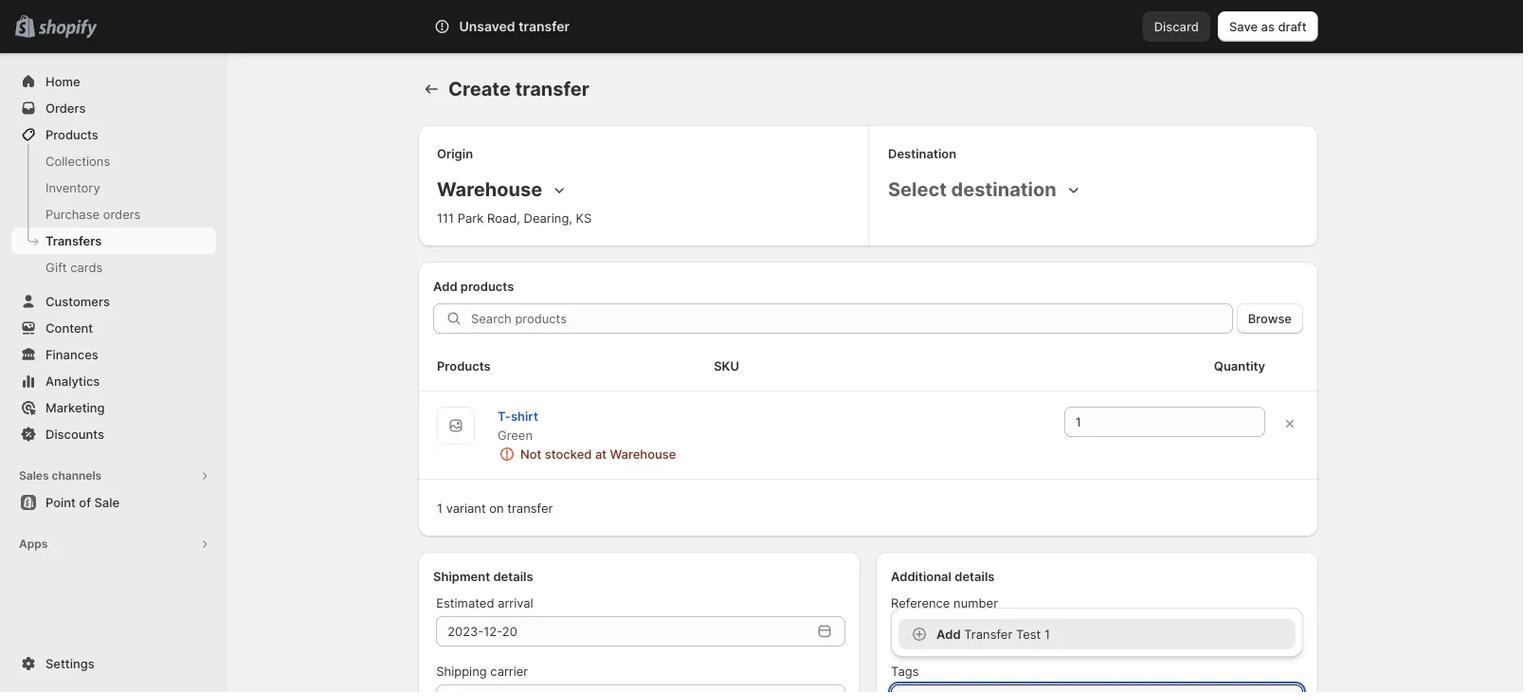 Task type: locate. For each thing, give the bounding box(es) containing it.
details up number
[[955, 569, 995, 583]]

0 vertical spatial transfer
[[519, 18, 570, 35]]

transfer right "unsaved"
[[519, 18, 570, 35]]

analytics link
[[11, 368, 216, 394]]

gift
[[46, 260, 67, 274]]

0 vertical spatial warehouse
[[437, 178, 542, 201]]

111
[[437, 210, 454, 225]]

discounts link
[[11, 421, 216, 447]]

shipping carrier
[[436, 664, 528, 678]]

browse
[[1248, 311, 1292, 326]]

sku
[[714, 358, 739, 373]]

1 horizontal spatial warehouse
[[610, 447, 676, 461]]

create transfer
[[448, 77, 590, 100]]

additional
[[891, 569, 952, 583]]

home
[[46, 74, 80, 89]]

products
[[46, 127, 98, 142], [437, 358, 491, 373]]

1 vertical spatial 1
[[1045, 627, 1050, 641]]

warehouse up road,
[[437, 178, 542, 201]]

estimated
[[436, 595, 494, 610]]

details
[[493, 569, 533, 583], [955, 569, 995, 583]]

transfer right the on
[[507, 501, 553, 515]]

None number field
[[1064, 407, 1237, 437]]

ks
[[576, 210, 592, 225]]

0 vertical spatial 1
[[437, 501, 443, 515]]

details up arrival
[[493, 569, 533, 583]]

inventory link
[[11, 174, 216, 201]]

transfer
[[519, 18, 570, 35], [515, 77, 590, 100], [507, 501, 553, 515]]

apps button
[[11, 531, 216, 557]]

sale
[[94, 495, 119, 510]]

1 vertical spatial add
[[937, 627, 961, 641]]

1 vertical spatial products
[[437, 358, 491, 373]]

search button
[[480, 11, 1030, 42]]

dearing,
[[524, 210, 573, 225]]

1 vertical spatial transfer
[[515, 77, 590, 100]]

1 left variant
[[437, 501, 443, 515]]

destination
[[888, 146, 957, 161]]

add
[[433, 279, 457, 293], [937, 627, 961, 641]]

sales
[[19, 469, 49, 483]]

warehouse inside dropdown button
[[437, 178, 542, 201]]

add down reference number
[[937, 627, 961, 641]]

as
[[1261, 19, 1275, 34]]

shipment
[[433, 569, 490, 583]]

point of sale button
[[0, 489, 228, 516]]

1
[[437, 501, 443, 515], [1045, 627, 1050, 641]]

gift cards
[[46, 260, 103, 274]]

transfer for create transfer
[[515, 77, 590, 100]]

save as draft button
[[1218, 11, 1318, 42]]

tags
[[891, 664, 919, 678]]

2 details from the left
[[955, 569, 995, 583]]

purchase orders
[[46, 207, 141, 221]]

warehouse right at
[[610, 447, 676, 461]]

transfer for unsaved transfer
[[519, 18, 570, 35]]

marketing
[[46, 400, 105, 415]]

0 horizontal spatial products
[[46, 127, 98, 142]]

1 right "test"
[[1045, 627, 1050, 641]]

0 vertical spatial add
[[433, 279, 457, 293]]

details for shipment details
[[493, 569, 533, 583]]

1 horizontal spatial products
[[437, 358, 491, 373]]

purchase
[[46, 207, 100, 221]]

quantity
[[1214, 358, 1266, 373]]

1 vertical spatial warehouse
[[610, 447, 676, 461]]

products up collections
[[46, 127, 98, 142]]

warehouse button
[[433, 174, 573, 205]]

add left 'products' on the left top of page
[[433, 279, 457, 293]]

1 horizontal spatial details
[[955, 569, 995, 583]]

1 horizontal spatial 1
[[1045, 627, 1050, 641]]

not stocked at warehouse
[[520, 447, 676, 461]]

point
[[46, 495, 76, 510]]

0 horizontal spatial warehouse
[[437, 178, 542, 201]]

sales channels
[[19, 469, 102, 483]]

add for add transfer test 1
[[937, 627, 961, 641]]

1 horizontal spatial add
[[937, 627, 961, 641]]

0 horizontal spatial details
[[493, 569, 533, 583]]

point of sale link
[[11, 489, 216, 516]]

add products
[[433, 279, 514, 293]]

transfer down search at the top left
[[515, 77, 590, 100]]

0 horizontal spatial add
[[433, 279, 457, 293]]

warehouse
[[437, 178, 542, 201], [610, 447, 676, 461]]

save as draft
[[1229, 19, 1307, 34]]

create
[[448, 77, 511, 100]]

transfers
[[46, 233, 102, 248]]

1 details from the left
[[493, 569, 533, 583]]

on
[[489, 501, 504, 515]]

search
[[510, 19, 551, 34]]

unsaved transfer
[[459, 18, 570, 35]]

green
[[498, 428, 533, 442]]

orders
[[103, 207, 141, 221]]

cards
[[70, 260, 103, 274]]

Shipping carrier text field
[[436, 684, 846, 692]]

products down the 'add products'
[[437, 358, 491, 373]]



Task type: vqa. For each thing, say whether or not it's contained in the screenshot.
Add
yes



Task type: describe. For each thing, give the bounding box(es) containing it.
arrival
[[498, 595, 533, 610]]

reference
[[891, 595, 950, 610]]

sales channels button
[[11, 463, 216, 489]]

orders
[[46, 100, 86, 115]]

channels
[[52, 469, 102, 483]]

collections
[[46, 154, 110, 168]]

number
[[954, 595, 998, 610]]

test
[[1016, 627, 1041, 641]]

shopify image
[[38, 19, 97, 38]]

t-shirt green
[[498, 409, 538, 442]]

add for add products
[[433, 279, 457, 293]]

variant
[[446, 501, 486, 515]]

Estimated arrival text field
[[436, 616, 811, 647]]

shipping
[[436, 664, 487, 678]]

0 horizontal spatial 1
[[437, 501, 443, 515]]

settings link
[[11, 650, 216, 677]]

inventory
[[46, 180, 100, 195]]

unsaved
[[459, 18, 515, 35]]

select destination
[[888, 178, 1057, 201]]

home link
[[11, 68, 216, 95]]

purchase orders link
[[11, 201, 216, 228]]

reference number
[[891, 595, 998, 610]]

finances link
[[11, 341, 216, 368]]

transfer
[[964, 627, 1013, 641]]

Tags text field
[[891, 684, 1303, 692]]

orders link
[[11, 95, 216, 121]]

not
[[520, 447, 542, 461]]

estimated arrival
[[436, 595, 533, 610]]

browse button
[[1237, 303, 1303, 334]]

t-
[[498, 409, 511, 423]]

customers
[[46, 294, 110, 309]]

t-shirt link
[[498, 409, 538, 423]]

discard
[[1154, 19, 1199, 34]]

discounts
[[46, 427, 104, 441]]

shipment details
[[433, 569, 533, 583]]

shirt
[[511, 409, 538, 423]]

details for additional details
[[955, 569, 995, 583]]

collections link
[[11, 148, 216, 174]]

content link
[[11, 315, 216, 341]]

carrier
[[490, 664, 528, 678]]

apps
[[19, 537, 48, 551]]

of
[[79, 495, 91, 510]]

draft
[[1278, 19, 1307, 34]]

park
[[458, 210, 484, 225]]

save
[[1229, 19, 1258, 34]]

at
[[595, 447, 607, 461]]

finances
[[46, 347, 98, 362]]

products
[[461, 279, 514, 293]]

transfers link
[[11, 228, 216, 254]]

add transfer test 1
[[937, 627, 1050, 641]]

gift cards link
[[11, 254, 216, 281]]

settings
[[46, 656, 94, 671]]

road,
[[487, 210, 520, 225]]

select
[[888, 178, 947, 201]]

origin
[[437, 146, 473, 161]]

1 variant on transfer
[[437, 501, 553, 515]]

customers link
[[11, 288, 216, 315]]

products link
[[11, 121, 216, 148]]

Search products text field
[[471, 303, 1233, 334]]

select destination button
[[884, 174, 1087, 205]]

2 vertical spatial transfer
[[507, 501, 553, 515]]

discard link
[[1143, 11, 1210, 42]]

analytics
[[46, 374, 100, 388]]

111 park road, dearing, ks
[[437, 210, 592, 225]]

0 vertical spatial products
[[46, 127, 98, 142]]

destination
[[951, 178, 1057, 201]]

point of sale
[[46, 495, 119, 510]]

content
[[46, 320, 93, 335]]

stocked
[[545, 447, 592, 461]]

additional details
[[891, 569, 995, 583]]



